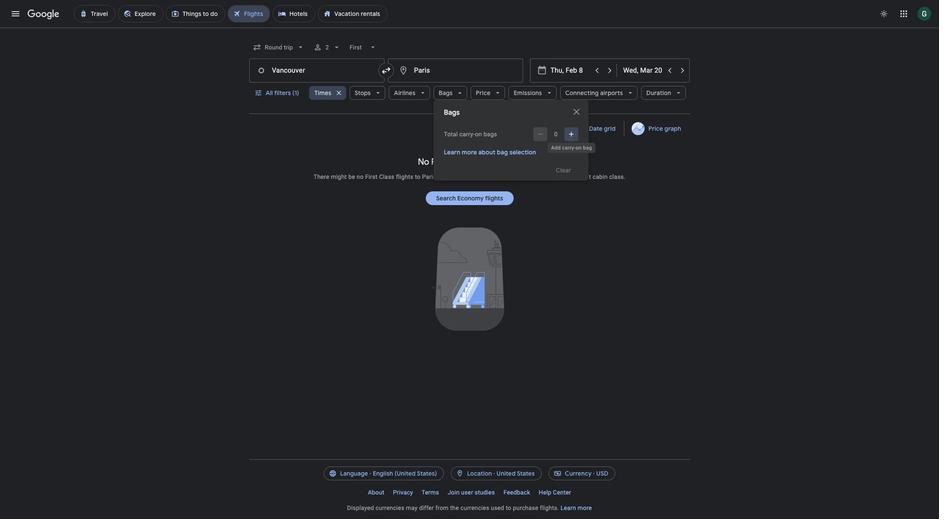 Task type: locate. For each thing, give the bounding box(es) containing it.
bag
[[583, 145, 592, 151], [497, 149, 508, 156]]

to right used
[[506, 505, 511, 512]]

first right "no"
[[365, 174, 378, 180]]

bag down date grid button
[[583, 145, 592, 151]]

carry- for add
[[562, 145, 576, 151]]

united
[[497, 470, 516, 478]]

flights left paris.
[[396, 174, 413, 180]]

(united
[[395, 470, 416, 478]]

learn down center
[[561, 505, 576, 512]]

emissions
[[514, 89, 542, 97]]

carry- inside search box
[[460, 131, 475, 138]]

carry-
[[460, 131, 475, 138], [562, 145, 576, 151]]

more
[[462, 149, 477, 156], [578, 505, 592, 512]]

first up try
[[431, 157, 448, 168]]

all filters (1) button
[[249, 83, 306, 103]]

join
[[448, 490, 460, 497]]

None text field
[[388, 59, 523, 83]]

to
[[415, 174, 421, 180], [506, 505, 511, 512]]

about
[[368, 490, 384, 497]]

selection
[[510, 149, 536, 156]]

currency
[[565, 470, 592, 478]]

center
[[553, 490, 571, 497]]

0 horizontal spatial bag
[[497, 149, 508, 156]]

united states
[[497, 470, 535, 478]]

0 vertical spatial learn
[[444, 149, 460, 156]]

price for price graph
[[649, 125, 663, 133]]

usd
[[596, 470, 609, 478]]

None field
[[249, 40, 308, 55], [346, 40, 381, 55], [249, 40, 308, 55], [346, 40, 381, 55]]

0 horizontal spatial price
[[476, 89, 491, 97]]

carry- right add
[[562, 145, 576, 151]]

flights
[[472, 157, 496, 168], [396, 174, 413, 180], [536, 174, 553, 180], [485, 195, 503, 202]]

different
[[568, 174, 591, 180]]

to inside no first class flights found main content
[[415, 174, 421, 180]]

flights inside button
[[485, 195, 503, 202]]

states
[[517, 470, 535, 478]]

on for bag
[[576, 145, 582, 151]]

0 vertical spatial carry-
[[460, 131, 475, 138]]

price inside button
[[649, 125, 663, 133]]

none search field containing bags
[[249, 37, 690, 181]]

more up no first class flights found
[[462, 149, 477, 156]]

more down currency
[[578, 505, 592, 512]]

1 currencies from the left
[[376, 505, 404, 512]]

changing
[[450, 174, 475, 180]]

there
[[314, 174, 329, 180]]

date
[[589, 125, 603, 133]]

0 horizontal spatial to
[[415, 174, 421, 180]]

0 horizontal spatial on
[[475, 131, 482, 138]]

None search field
[[249, 37, 690, 181]]

0 horizontal spatial currencies
[[376, 505, 404, 512]]

on right add
[[576, 145, 582, 151]]

the
[[450, 505, 459, 512]]

airlines button
[[389, 83, 430, 103]]

displayed
[[347, 505, 374, 512]]

emissions button
[[509, 83, 557, 103]]

currencies
[[376, 505, 404, 512], [461, 505, 489, 512]]

help center link
[[535, 486, 576, 500]]

class right "no"
[[379, 174, 394, 180]]

learn
[[444, 149, 460, 156], [561, 505, 576, 512]]

found
[[498, 157, 521, 168]]

dates,
[[490, 174, 507, 180]]

currencies down the join user studies link on the bottom of the page
[[461, 505, 489, 512]]

0 vertical spatial first
[[431, 157, 448, 168]]

terms link
[[417, 486, 443, 500]]

main menu image
[[10, 9, 21, 19]]

price
[[476, 89, 491, 97], [649, 125, 663, 133]]

on left bags
[[475, 131, 482, 138]]

flights down dates,
[[485, 195, 503, 202]]

airlines
[[394, 89, 416, 97]]

location
[[467, 470, 492, 478]]

price left graph
[[649, 125, 663, 133]]

Departure text field
[[551, 59, 590, 82]]

0 horizontal spatial more
[[462, 149, 477, 156]]

0 vertical spatial class
[[450, 157, 470, 168]]

learn more about bag selection link
[[444, 149, 536, 156]]

price inside popup button
[[476, 89, 491, 97]]

flights.
[[540, 505, 559, 512]]

class
[[450, 157, 470, 168], [379, 174, 394, 180]]

bags down bags popup button
[[444, 109, 460, 117]]

connecting
[[565, 89, 599, 97]]

economy
[[457, 195, 484, 202]]

1 vertical spatial on
[[576, 145, 582, 151]]

total
[[444, 131, 458, 138]]

1 horizontal spatial first
[[431, 157, 448, 168]]

2 currencies from the left
[[461, 505, 489, 512]]

duration
[[646, 89, 671, 97]]

flights left the with at top right
[[536, 174, 553, 180]]

1 vertical spatial carry-
[[562, 145, 576, 151]]

bag inside search box
[[497, 149, 508, 156]]

1 horizontal spatial more
[[578, 505, 592, 512]]

1 horizontal spatial price
[[649, 125, 663, 133]]

carry- right the total
[[460, 131, 475, 138]]

on for bags
[[475, 131, 482, 138]]

0 vertical spatial bags
[[439, 89, 453, 97]]

1 horizontal spatial bag
[[583, 145, 592, 151]]

airports
[[600, 89, 623, 97]]

learn down the total
[[444, 149, 460, 156]]

about
[[479, 149, 496, 156]]

learn inside search box
[[444, 149, 460, 156]]

bag for about
[[497, 149, 508, 156]]

1 horizontal spatial carry-
[[562, 145, 576, 151]]

class up changing
[[450, 157, 470, 168]]

bags
[[484, 131, 497, 138]]

1 horizontal spatial to
[[506, 505, 511, 512]]

0 horizontal spatial learn
[[444, 149, 460, 156]]

1 horizontal spatial on
[[576, 145, 582, 151]]

0 vertical spatial on
[[475, 131, 482, 138]]

1 vertical spatial first
[[365, 174, 378, 180]]

first
[[431, 157, 448, 168], [365, 174, 378, 180]]

0 horizontal spatial carry-
[[460, 131, 475, 138]]

0 vertical spatial to
[[415, 174, 421, 180]]

close dialog image
[[572, 107, 582, 117]]

0 horizontal spatial class
[[379, 174, 394, 180]]

None text field
[[249, 59, 384, 83]]

on inside search box
[[475, 131, 482, 138]]

loading results progress bar
[[0, 28, 939, 29]]

search economy flights button
[[426, 188, 514, 209]]

all
[[265, 89, 273, 97]]

to left paris.
[[415, 174, 421, 180]]

bags
[[439, 89, 453, 97], [444, 109, 460, 117]]

on
[[475, 131, 482, 138], [576, 145, 582, 151]]

1 vertical spatial more
[[578, 505, 592, 512]]

1 horizontal spatial class
[[450, 157, 470, 168]]

0 vertical spatial more
[[462, 149, 477, 156]]

date grid
[[589, 125, 616, 133]]

1 vertical spatial learn
[[561, 505, 576, 512]]

currencies down privacy
[[376, 505, 404, 512]]

1 horizontal spatial currencies
[[461, 505, 489, 512]]

1 vertical spatial class
[[379, 174, 394, 180]]

1 vertical spatial price
[[649, 125, 663, 133]]

bag up found
[[497, 149, 508, 156]]

price right bags popup button
[[476, 89, 491, 97]]

0 vertical spatial price
[[476, 89, 491, 97]]

bags right airlines popup button
[[439, 89, 453, 97]]



Task type: describe. For each thing, give the bounding box(es) containing it.
none text field inside search box
[[249, 59, 384, 83]]

connecting airports
[[565, 89, 623, 97]]

terms
[[422, 490, 439, 497]]

help
[[539, 490, 552, 497]]

user
[[461, 490, 473, 497]]

differ
[[419, 505, 434, 512]]

1 vertical spatial bags
[[444, 109, 460, 117]]

english (united states)
[[373, 470, 437, 478]]

grid
[[604, 125, 616, 133]]

filters
[[274, 89, 291, 97]]

search
[[515, 174, 534, 180]]

price graph button
[[626, 121, 688, 137]]

price for price
[[476, 89, 491, 97]]

states)
[[417, 470, 437, 478]]

times button
[[309, 83, 346, 103]]

bag for on
[[583, 145, 592, 151]]

graph
[[665, 125, 682, 133]]

language
[[340, 470, 368, 478]]

2 button
[[310, 37, 344, 58]]

swap origin and destination. image
[[381, 65, 391, 76]]

purchase
[[513, 505, 538, 512]]

privacy link
[[389, 486, 417, 500]]

0
[[554, 131, 558, 138]]

add carry-on bag
[[551, 145, 592, 151]]

join user studies
[[448, 490, 495, 497]]

paris.
[[422, 174, 438, 180]]

feedback link
[[499, 486, 535, 500]]

1 horizontal spatial learn
[[561, 505, 576, 512]]

none text field inside search box
[[388, 59, 523, 83]]

try
[[439, 174, 448, 180]]

all filters (1)
[[265, 89, 299, 97]]

Return text field
[[623, 59, 663, 82]]

cabin
[[593, 174, 608, 180]]

price graph
[[649, 125, 682, 133]]

bags inside popup button
[[439, 89, 453, 97]]

0 horizontal spatial first
[[365, 174, 378, 180]]

class.
[[609, 174, 626, 180]]

no
[[357, 174, 364, 180]]

with
[[555, 174, 566, 180]]

change appearance image
[[874, 3, 894, 24]]

carry- for total
[[460, 131, 475, 138]]

flights down about
[[472, 157, 496, 168]]

studies
[[475, 490, 495, 497]]

english
[[373, 470, 393, 478]]

privacy
[[393, 490, 413, 497]]

stops button
[[350, 83, 385, 103]]

bags button
[[434, 83, 467, 103]]

more inside search box
[[462, 149, 477, 156]]

used
[[491, 505, 504, 512]]

price button
[[471, 83, 505, 103]]

be
[[348, 174, 355, 180]]

times
[[314, 89, 331, 97]]

date grid button
[[567, 121, 622, 137]]

displayed currencies may differ from the currencies used to purchase flights. learn more
[[347, 505, 592, 512]]

may
[[406, 505, 418, 512]]

your
[[476, 174, 488, 180]]

from
[[436, 505, 449, 512]]

learn more about bag selection
[[444, 149, 536, 156]]

about link
[[364, 486, 389, 500]]

add
[[551, 145, 560, 151]]

there might be no first class flights to paris. try changing your dates, or search flights with different cabin class.
[[314, 174, 626, 180]]

learn more link
[[561, 505, 592, 512]]

feedback
[[504, 490, 530, 497]]

(1)
[[292, 89, 299, 97]]

stops
[[355, 89, 371, 97]]

1 vertical spatial to
[[506, 505, 511, 512]]

2
[[325, 44, 329, 51]]

search
[[436, 195, 456, 202]]

might
[[331, 174, 347, 180]]

no first class flights found
[[418, 157, 521, 168]]

or
[[508, 174, 514, 180]]

help center
[[539, 490, 571, 497]]

search economy flights
[[436, 195, 503, 202]]

no
[[418, 157, 429, 168]]

join user studies link
[[443, 486, 499, 500]]

total carry-on bags
[[444, 131, 497, 138]]

duration button
[[641, 83, 686, 103]]

no first class flights found main content
[[249, 121, 690, 438]]

connecting airports button
[[560, 83, 638, 103]]



Task type: vqa. For each thing, say whether or not it's contained in the screenshot.
Search by voice 'icon'
no



